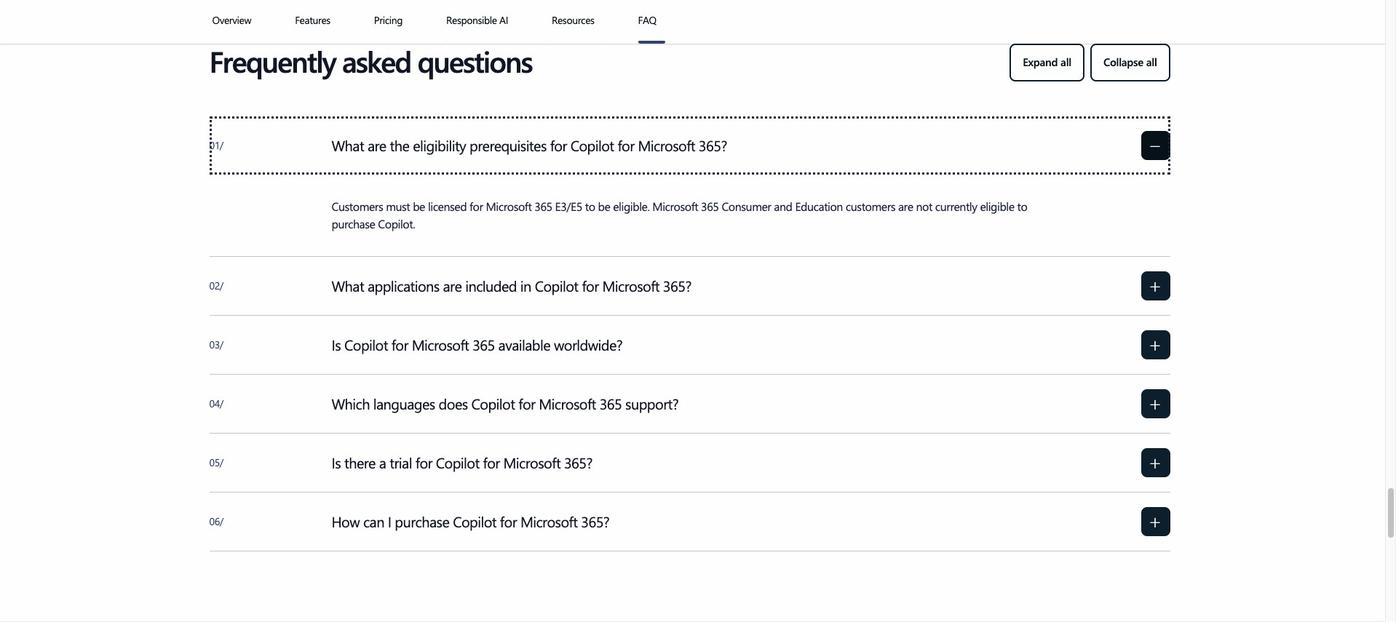 Task type: vqa. For each thing, say whether or not it's contained in the screenshot.
saved
no



Task type: locate. For each thing, give the bounding box(es) containing it.
2 all from the left
[[1147, 54, 1158, 69]]

365 left e3/e5
[[535, 199, 553, 214]]

1 horizontal spatial 365
[[701, 199, 719, 214]]

expand
[[1023, 54, 1058, 69]]

365 left consumer
[[701, 199, 719, 214]]

all right expand
[[1061, 54, 1072, 69]]

1 horizontal spatial be
[[598, 199, 611, 214]]

365
[[535, 199, 553, 214], [701, 199, 719, 214]]

purchase
[[332, 216, 375, 231]]

2 be from the left
[[598, 199, 611, 214]]

be right the must
[[413, 199, 425, 214]]

customers
[[332, 199, 383, 214]]

2 365 from the left
[[701, 199, 719, 214]]

microsoft
[[486, 199, 532, 214], [653, 199, 699, 214]]

education
[[796, 199, 843, 214]]

0 horizontal spatial to
[[585, 199, 595, 214]]

0 horizontal spatial all
[[1061, 54, 1072, 69]]

to right eligible on the top
[[1018, 199, 1028, 214]]

to
[[585, 199, 595, 214], [1018, 199, 1028, 214]]

1 365 from the left
[[535, 199, 553, 214]]

2 to from the left
[[1018, 199, 1028, 214]]

all right collapse
[[1147, 54, 1158, 69]]

1 be from the left
[[413, 199, 425, 214]]

to right e3/e5
[[585, 199, 595, 214]]

all
[[1061, 54, 1072, 69], [1147, 54, 1158, 69]]

1 horizontal spatial to
[[1018, 199, 1028, 214]]

collapse all button
[[1091, 43, 1171, 81]]

be left eligible.
[[598, 199, 611, 214]]

0 horizontal spatial microsoft
[[486, 199, 532, 214]]

collapse all
[[1104, 54, 1158, 69]]

eligible.
[[613, 199, 650, 214]]

microsoft right eligible.
[[653, 199, 699, 214]]

expand all
[[1023, 54, 1072, 69]]

2 microsoft from the left
[[653, 199, 699, 214]]

consumer
[[722, 199, 772, 214]]

collapse
[[1104, 54, 1144, 69]]

0 horizontal spatial 365
[[535, 199, 553, 214]]

be
[[413, 199, 425, 214], [598, 199, 611, 214]]

1 horizontal spatial all
[[1147, 54, 1158, 69]]

customers
[[846, 199, 896, 214]]

microsoft right for
[[486, 199, 532, 214]]

0 horizontal spatial be
[[413, 199, 425, 214]]

1 horizontal spatial microsoft
[[653, 199, 699, 214]]

1 all from the left
[[1061, 54, 1072, 69]]



Task type: describe. For each thing, give the bounding box(es) containing it.
customers must be licensed for microsoft 365 e3/e5 to be eligible. microsoft 365 consumer and education customers are not currently eligible to purchase copilot.
[[332, 199, 1028, 231]]

are
[[899, 199, 914, 214]]

for
[[470, 199, 483, 214]]

not
[[917, 199, 933, 214]]

licensed
[[428, 199, 467, 214]]

faq image
[[638, 41, 666, 44]]

all for collapse all
[[1147, 54, 1158, 69]]

1 to from the left
[[585, 199, 595, 214]]

currently
[[936, 199, 978, 214]]

all for expand all
[[1061, 54, 1072, 69]]

must
[[386, 199, 410, 214]]

e3/e5
[[555, 199, 583, 214]]

copilot.
[[378, 216, 415, 231]]

and
[[774, 199, 793, 214]]

eligible
[[981, 199, 1015, 214]]

expand all button
[[1010, 43, 1085, 81]]

1 microsoft from the left
[[486, 199, 532, 214]]



